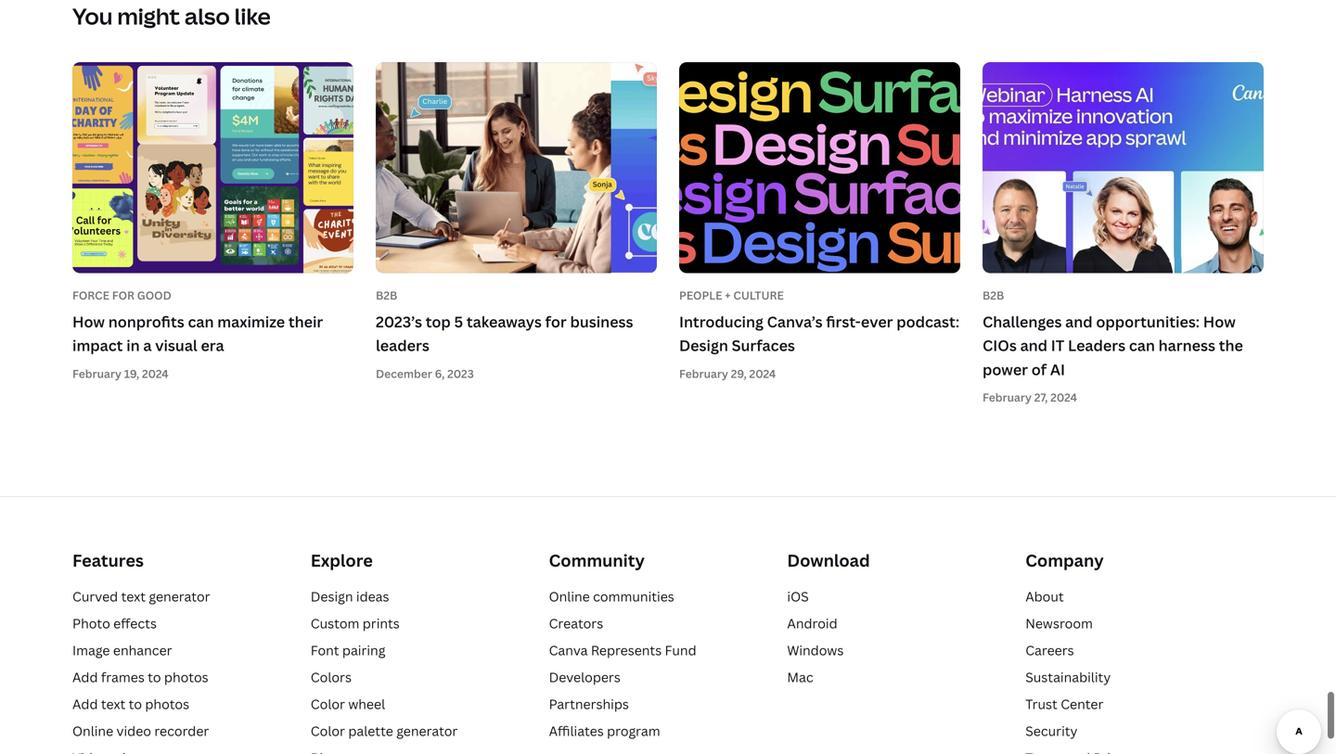 Task type: locate. For each thing, give the bounding box(es) containing it.
frames
[[101, 668, 145, 686]]

b2b 2023's top 5 takeaways for business leaders
[[376, 288, 633, 356]]

trust center link
[[1025, 695, 1104, 713]]

0 horizontal spatial 2024
[[142, 366, 169, 381]]

design ideas custom prints font pairing colors color wheel color palette generator
[[311, 588, 458, 740]]

and
[[1065, 312, 1093, 332], [1020, 336, 1048, 356]]

can inside force for good how nonprofits can maximize their impact in a visual era
[[188, 312, 214, 332]]

b2b up 2023's
[[376, 288, 397, 303]]

0 vertical spatial color
[[311, 695, 345, 713]]

color down colors 'link'
[[311, 695, 345, 713]]

online inside curved text generator photo effects image enhancer add frames to photos add text to photos online video recorder
[[72, 722, 113, 740]]

0 vertical spatial for
[[112, 288, 135, 303]]

2 how from the left
[[1203, 312, 1236, 332]]

and up leaders
[[1065, 312, 1093, 332]]

1 color from the top
[[311, 695, 345, 713]]

for left good
[[112, 288, 135, 303]]

b2b inside b2b 2023's top 5 takeaways for business leaders
[[376, 288, 397, 303]]

1 vertical spatial can
[[1129, 336, 1155, 356]]

1 horizontal spatial b2b
[[983, 288, 1004, 303]]

for left business
[[545, 312, 567, 332]]

to up the video
[[129, 695, 142, 713]]

curved
[[72, 588, 118, 605]]

0 vertical spatial design
[[679, 336, 728, 356]]

recorder
[[154, 722, 209, 740]]

culture
[[733, 288, 784, 303]]

2 b2b from the left
[[983, 288, 1004, 303]]

2024 for impact
[[142, 366, 169, 381]]

generator inside curved text generator photo effects image enhancer add frames to photos add text to photos online video recorder
[[149, 588, 210, 605]]

design inside people + culture introducing canva's first-ever podcast: design surfaces
[[679, 336, 728, 356]]

february left 29,
[[679, 366, 728, 381]]

people
[[679, 288, 722, 303]]

creators link
[[549, 615, 603, 632]]

generator right palette
[[396, 722, 458, 740]]

for inside force for good how nonprofits can maximize their impact in a visual era
[[112, 288, 135, 303]]

1 vertical spatial design
[[311, 588, 353, 605]]

1 horizontal spatial generator
[[396, 722, 458, 740]]

online up the creators
[[549, 588, 590, 605]]

text down frames
[[101, 695, 126, 713]]

developers link
[[549, 668, 621, 686]]

b2b inside b2b challenges and opportunities: how cios and it leaders can harness the power of ai
[[983, 288, 1004, 303]]

online left the video
[[72, 722, 113, 740]]

b2b for challenges
[[983, 288, 1004, 303]]

explore
[[311, 549, 373, 572]]

0 horizontal spatial and
[[1020, 336, 1048, 356]]

you might also like
[[72, 1, 271, 31]]

security link
[[1025, 722, 1078, 740]]

for
[[112, 288, 135, 303], [545, 312, 567, 332]]

2 add from the top
[[72, 695, 98, 713]]

sustainability
[[1025, 668, 1111, 686]]

0 horizontal spatial for
[[112, 288, 135, 303]]

photos up recorder
[[145, 695, 189, 713]]

december
[[376, 366, 432, 381]]

era
[[201, 336, 224, 356]]

0 horizontal spatial online
[[72, 722, 113, 740]]

online
[[549, 588, 590, 605], [72, 722, 113, 740]]

ios
[[787, 588, 809, 605]]

can down opportunities:
[[1129, 336, 1155, 356]]

security
[[1025, 722, 1078, 740]]

1 vertical spatial to
[[129, 695, 142, 713]]

0 vertical spatial and
[[1065, 312, 1093, 332]]

0 vertical spatial online
[[549, 588, 590, 605]]

color
[[311, 695, 345, 713], [311, 722, 345, 740]]

visual
[[155, 336, 197, 356]]

add text to photos link
[[72, 695, 189, 713]]

business
[[570, 312, 633, 332]]

sustainability link
[[1025, 668, 1111, 686]]

1 vertical spatial add
[[72, 695, 98, 713]]

0 horizontal spatial february
[[72, 366, 121, 381]]

color wheel link
[[311, 695, 385, 713]]

1 horizontal spatial online
[[549, 588, 590, 605]]

canva's
[[767, 312, 823, 332]]

and left it
[[1020, 336, 1048, 356]]

how up impact
[[72, 312, 105, 332]]

introducing
[[679, 312, 763, 332]]

generator up effects
[[149, 588, 210, 605]]

1 horizontal spatial how
[[1203, 312, 1236, 332]]

0 horizontal spatial how
[[72, 312, 105, 332]]

february
[[72, 366, 121, 381], [679, 366, 728, 381], [983, 390, 1032, 405]]

2023's
[[376, 312, 422, 332]]

force
[[72, 288, 109, 303]]

27,
[[1034, 390, 1048, 405]]

challenges
[[983, 312, 1062, 332]]

6,
[[435, 366, 445, 381]]

1 vertical spatial online
[[72, 722, 113, 740]]

2024 right 29,
[[749, 366, 776, 381]]

29,
[[731, 366, 747, 381]]

1 vertical spatial text
[[101, 695, 126, 713]]

2024
[[142, 366, 169, 381], [749, 366, 776, 381], [1050, 390, 1077, 405]]

2023
[[447, 366, 474, 381]]

0 vertical spatial to
[[148, 668, 161, 686]]

text
[[121, 588, 146, 605], [101, 695, 126, 713]]

2 horizontal spatial 2024
[[1050, 390, 1077, 405]]

1 horizontal spatial design
[[679, 336, 728, 356]]

2024 right 19,
[[142, 366, 169, 381]]

design up 'custom'
[[311, 588, 353, 605]]

mac link
[[787, 668, 813, 686]]

2 horizontal spatial february
[[983, 390, 1032, 405]]

design inside design ideas custom prints font pairing colors color wheel color palette generator
[[311, 588, 353, 605]]

b2b
[[376, 288, 397, 303], [983, 288, 1004, 303]]

you
[[72, 1, 113, 31]]

canva
[[549, 642, 588, 659]]

0 vertical spatial can
[[188, 312, 214, 332]]

colors link
[[311, 668, 352, 686]]

to down enhancer
[[148, 668, 161, 686]]

0 horizontal spatial design
[[311, 588, 353, 605]]

1 horizontal spatial can
[[1129, 336, 1155, 356]]

1 horizontal spatial to
[[148, 668, 161, 686]]

impact
[[72, 336, 123, 356]]

b2b up challenges at right
[[983, 288, 1004, 303]]

about
[[1025, 588, 1064, 605]]

0 horizontal spatial to
[[129, 695, 142, 713]]

1 vertical spatial color
[[311, 722, 345, 740]]

can up era at the top of the page
[[188, 312, 214, 332]]

photos down enhancer
[[164, 668, 208, 686]]

1 horizontal spatial for
[[545, 312, 567, 332]]

their
[[288, 312, 323, 332]]

ios link
[[787, 588, 809, 605]]

5
[[454, 312, 463, 332]]

0 vertical spatial add
[[72, 668, 98, 686]]

color down color wheel link
[[311, 722, 345, 740]]

1 how from the left
[[72, 312, 105, 332]]

online inside online communities creators canva represents fund developers partnerships affiliates program
[[549, 588, 590, 605]]

how
[[72, 312, 105, 332], [1203, 312, 1236, 332]]

+
[[725, 288, 731, 303]]

1 b2b from the left
[[376, 288, 397, 303]]

0 vertical spatial generator
[[149, 588, 210, 605]]

0 horizontal spatial can
[[188, 312, 214, 332]]

19,
[[124, 366, 139, 381]]

february down impact
[[72, 366, 121, 381]]

0 horizontal spatial b2b
[[376, 288, 397, 303]]

ai
[[1050, 359, 1065, 379]]

2024 right 27, on the bottom of page
[[1050, 390, 1077, 405]]

2 color from the top
[[311, 722, 345, 740]]

1 vertical spatial for
[[545, 312, 567, 332]]

0 horizontal spatial generator
[[149, 588, 210, 605]]

1 horizontal spatial 2024
[[749, 366, 776, 381]]

1 vertical spatial and
[[1020, 336, 1048, 356]]

1 vertical spatial generator
[[396, 722, 458, 740]]

text up effects
[[121, 588, 146, 605]]

1 horizontal spatial february
[[679, 366, 728, 381]]

generator inside design ideas custom prints font pairing colors color wheel color palette generator
[[396, 722, 458, 740]]

how up the
[[1203, 312, 1236, 332]]

communities
[[593, 588, 674, 605]]

creators
[[549, 615, 603, 632]]

design down introducing
[[679, 336, 728, 356]]

represents
[[591, 642, 662, 659]]

design
[[679, 336, 728, 356], [311, 588, 353, 605]]

0 vertical spatial photos
[[164, 668, 208, 686]]

affiliates
[[549, 722, 604, 740]]

february down power
[[983, 390, 1032, 405]]

center
[[1061, 695, 1104, 713]]

photos
[[164, 668, 208, 686], [145, 695, 189, 713]]

for inside b2b 2023's top 5 takeaways for business leaders
[[545, 312, 567, 332]]

about newsroom careers sustainability trust center security
[[1025, 588, 1111, 740]]

b2b for 2023's
[[376, 288, 397, 303]]

february 19, 2024
[[72, 366, 169, 381]]

february 29, 2024
[[679, 366, 776, 381]]

force for good how nonprofits can maximize their impact in a visual era
[[72, 288, 323, 356]]

leaders
[[376, 336, 429, 356]]

effects
[[113, 615, 157, 632]]



Task type: vqa. For each thing, say whether or not it's contained in the screenshot.


Task type: describe. For each thing, give the bounding box(es) containing it.
podcast:
[[897, 312, 959, 332]]

good
[[137, 288, 171, 303]]

february for challenges and opportunities: how cios and it leaders can harness the power of ai
[[983, 390, 1032, 405]]

2024 for design
[[749, 366, 776, 381]]

font pairing link
[[311, 642, 385, 659]]

takeaways
[[467, 312, 542, 332]]

photo
[[72, 615, 110, 632]]

maximize
[[217, 312, 285, 332]]

color palette generator link
[[311, 722, 458, 740]]

program
[[607, 722, 660, 740]]

how inside b2b challenges and opportunities: how cios and it leaders can harness the power of ai
[[1203, 312, 1236, 332]]

february 27, 2024
[[983, 390, 1077, 405]]

online communities link
[[549, 588, 674, 605]]

power
[[983, 359, 1028, 379]]

can inside b2b challenges and opportunities: how cios and it leaders can harness the power of ai
[[1129, 336, 1155, 356]]

of
[[1032, 359, 1047, 379]]

image of tim sheedy from ecostysm, natalie piucco from google australia and robert kawalsky from canva, joining together for a canva cio webinar about harnessing ai to maximize innovation and minimize app sprawl. image
[[983, 62, 1264, 273]]

windows
[[787, 642, 844, 659]]

curved text generator photo effects image enhancer add frames to photos add text to photos online video recorder
[[72, 588, 210, 740]]

1 horizontal spatial and
[[1065, 312, 1093, 332]]

february for introducing canva's first-ever podcast: design surfaces
[[679, 366, 728, 381]]

2024 for leaders
[[1050, 390, 1077, 405]]

b2b challenges and opportunities: how cios and it leaders can harness the power of ai
[[983, 288, 1243, 379]]

newsroom link
[[1025, 615, 1093, 632]]

developers
[[549, 668, 621, 686]]

also
[[184, 1, 230, 31]]

cios
[[983, 336, 1017, 356]]

font
[[311, 642, 339, 659]]

android link
[[787, 615, 837, 632]]

it
[[1051, 336, 1064, 356]]

careers link
[[1025, 642, 1074, 659]]

canva represents fund link
[[549, 642, 696, 659]]

ios android windows mac
[[787, 588, 844, 686]]

surfaces
[[732, 336, 795, 356]]

trust
[[1025, 695, 1058, 713]]

partnerships
[[549, 695, 629, 713]]

custom
[[311, 615, 359, 632]]

ever
[[861, 312, 893, 332]]

about link
[[1025, 588, 1064, 605]]

1 vertical spatial photos
[[145, 695, 189, 713]]

top
[[426, 312, 451, 332]]

ideas
[[356, 588, 389, 605]]

people + culture introducing canva's first-ever podcast: design surfaces
[[679, 288, 959, 356]]

purple thumbnail with a range of different nonprofit canva templates image
[[72, 62, 354, 273]]

colors
[[311, 668, 352, 686]]

in
[[126, 336, 140, 356]]

newsroom
[[1025, 615, 1093, 632]]

december 6, 2023
[[376, 366, 474, 381]]

prints
[[363, 615, 400, 632]]

photo effects link
[[72, 615, 157, 632]]

pairing
[[342, 642, 385, 659]]

windows link
[[787, 642, 844, 659]]

black background with words design surfaces repeated in bright colours image
[[679, 62, 960, 273]]

1 add from the top
[[72, 668, 98, 686]]

0 vertical spatial text
[[121, 588, 146, 605]]

image of professionals collaborating using canva for teams image
[[376, 62, 657, 273]]

features
[[72, 549, 144, 572]]

how inside force for good how nonprofits can maximize their impact in a visual era
[[72, 312, 105, 332]]

custom prints link
[[311, 615, 400, 632]]

opportunities:
[[1096, 312, 1200, 332]]

the
[[1219, 336, 1243, 356]]

video
[[116, 722, 151, 740]]

fund
[[665, 642, 696, 659]]

enhancer
[[113, 642, 172, 659]]

nonprofits
[[108, 312, 184, 332]]

wheel
[[348, 695, 385, 713]]

careers
[[1025, 642, 1074, 659]]

company
[[1025, 549, 1104, 572]]

harness
[[1158, 336, 1215, 356]]

add frames to photos link
[[72, 668, 208, 686]]

a
[[143, 336, 152, 356]]

community
[[549, 549, 645, 572]]

download
[[787, 549, 870, 572]]

february for how nonprofits can maximize their impact in a visual era
[[72, 366, 121, 381]]

image
[[72, 642, 110, 659]]

online video recorder link
[[72, 722, 209, 740]]

mac
[[787, 668, 813, 686]]

partnerships link
[[549, 695, 629, 713]]

leaders
[[1068, 336, 1126, 356]]



